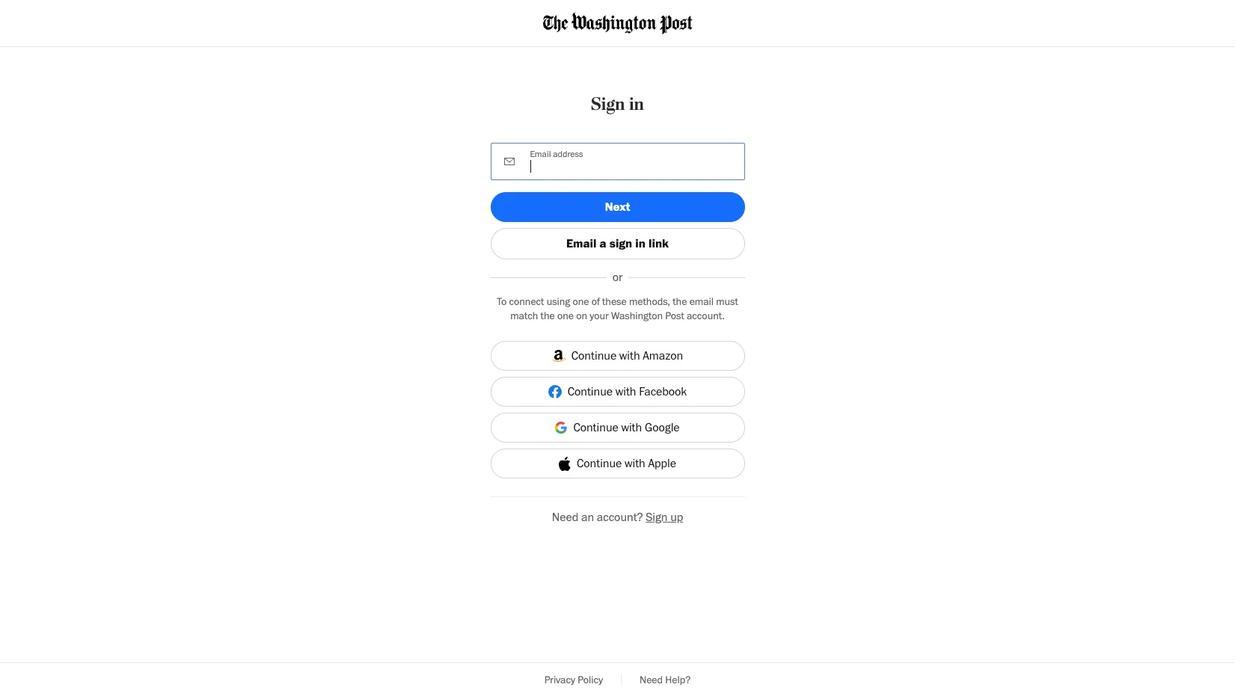 Task type: locate. For each thing, give the bounding box(es) containing it.
1 horizontal spatial sign
[[646, 511, 668, 525]]

continue with google
[[574, 421, 680, 435]]

google
[[645, 421, 680, 435]]

with left apple
[[625, 457, 646, 471]]

0 vertical spatial sign
[[591, 94, 625, 115]]

continue for continue with google
[[574, 421, 619, 435]]

must
[[716, 296, 739, 308]]

with for facebook
[[616, 385, 637, 399]]

to
[[497, 296, 507, 308]]

the
[[673, 296, 687, 308], [541, 310, 555, 322]]

one
[[573, 296, 589, 308], [557, 310, 574, 322]]

one down using
[[557, 310, 574, 322]]

0 vertical spatial one
[[573, 296, 589, 308]]

with left amazon
[[619, 349, 640, 363]]

need an account? sign up
[[552, 511, 683, 525]]

facebook
[[639, 385, 687, 399]]

continue down continue with facebook button
[[574, 421, 619, 435]]

sign
[[591, 94, 625, 115], [646, 511, 668, 525]]

email a sign in link
[[567, 237, 669, 251]]

continue down continue with google button
[[577, 457, 622, 471]]

0 vertical spatial need
[[552, 511, 579, 525]]

0 horizontal spatial the
[[541, 310, 555, 322]]

continue down continue with amazon button
[[568, 385, 613, 399]]

sign up 'email address' email field
[[591, 94, 625, 115]]

continue for continue with facebook
[[568, 385, 613, 399]]

the down using
[[541, 310, 555, 322]]

need for need an account? sign up
[[552, 511, 579, 525]]

0 vertical spatial in
[[629, 94, 644, 115]]

0 horizontal spatial need
[[552, 511, 579, 525]]

need
[[552, 511, 579, 525], [640, 674, 663, 686]]

continue with google button
[[491, 413, 745, 443]]

with
[[619, 349, 640, 363], [616, 385, 637, 399], [621, 421, 642, 435], [625, 457, 646, 471]]

account?
[[597, 511, 643, 525]]

in up 'email address' email field
[[629, 94, 644, 115]]

amazon
[[643, 349, 683, 363]]

Email address email field
[[524, 144, 744, 180]]

1 vertical spatial in
[[636, 237, 646, 251]]

continue
[[572, 349, 617, 363], [568, 385, 613, 399], [574, 421, 619, 435], [577, 457, 622, 471]]

1 horizontal spatial need
[[640, 674, 663, 686]]

post
[[666, 310, 685, 322]]

sign left up
[[646, 511, 668, 525]]

the up the post
[[673, 296, 687, 308]]

in left link
[[636, 237, 646, 251]]

these
[[602, 296, 627, 308]]

next button
[[491, 193, 745, 223]]

with inside button
[[616, 385, 637, 399]]

email
[[690, 296, 714, 308]]

in
[[629, 94, 644, 115], [636, 237, 646, 251]]

1 vertical spatial need
[[640, 674, 663, 686]]

need help? link
[[622, 667, 709, 694]]

need left help?
[[640, 674, 663, 686]]

washington post logo image
[[543, 12, 693, 34]]

0 vertical spatial the
[[673, 296, 687, 308]]

with left the google
[[621, 421, 642, 435]]

one up on
[[573, 296, 589, 308]]

continue for continue with apple
[[577, 457, 622, 471]]

washington
[[611, 310, 663, 322]]

need left an
[[552, 511, 579, 525]]

continue down your
[[572, 349, 617, 363]]

match
[[511, 310, 538, 322]]

or
[[613, 270, 623, 285]]

link
[[649, 237, 669, 251]]

continue with apple
[[577, 457, 677, 471]]

account.
[[687, 310, 725, 322]]

of
[[592, 296, 600, 308]]

email
[[567, 237, 597, 251]]

continue inside button
[[568, 385, 613, 399]]

with up continue with google
[[616, 385, 637, 399]]



Task type: vqa. For each thing, say whether or not it's contained in the screenshot.
bottom in
yes



Task type: describe. For each thing, give the bounding box(es) containing it.
privacy
[[545, 674, 576, 686]]

connect
[[509, 296, 544, 308]]

with for apple
[[625, 457, 646, 471]]

sign up link
[[646, 511, 683, 525]]

privacy policy link
[[527, 667, 621, 694]]

apple
[[648, 457, 677, 471]]

with for google
[[621, 421, 642, 435]]

need for need help?
[[640, 674, 663, 686]]

1 vertical spatial sign
[[646, 511, 668, 525]]

sign
[[610, 237, 633, 251]]

methods,
[[629, 296, 671, 308]]

privacy policy
[[545, 674, 603, 686]]

continue with facebook
[[568, 385, 687, 399]]

with for amazon
[[619, 349, 640, 363]]

on
[[576, 310, 588, 322]]

1 vertical spatial the
[[541, 310, 555, 322]]

in inside button
[[636, 237, 646, 251]]

a
[[600, 237, 607, 251]]

up
[[671, 511, 683, 525]]

continue with amazon
[[572, 349, 683, 363]]

continue with facebook button
[[491, 377, 745, 407]]

continue with amazon button
[[491, 342, 745, 371]]

washington post logo link
[[543, 12, 693, 34]]

email a sign in link button
[[491, 229, 745, 260]]

1 vertical spatial one
[[557, 310, 574, 322]]

sign in
[[591, 94, 644, 115]]

your
[[590, 310, 609, 322]]

using
[[547, 296, 570, 308]]

1 horizontal spatial the
[[673, 296, 687, 308]]

policy
[[578, 674, 603, 686]]

continue for continue with amazon
[[572, 349, 617, 363]]

0 horizontal spatial sign
[[591, 94, 625, 115]]

need help?
[[640, 674, 691, 686]]

continue with apple button
[[491, 449, 745, 479]]

to connect using one of these methods, the email must match the one on your washington post account.
[[497, 296, 739, 322]]

next
[[605, 200, 630, 214]]

help?
[[666, 674, 691, 686]]

an
[[581, 511, 594, 525]]



